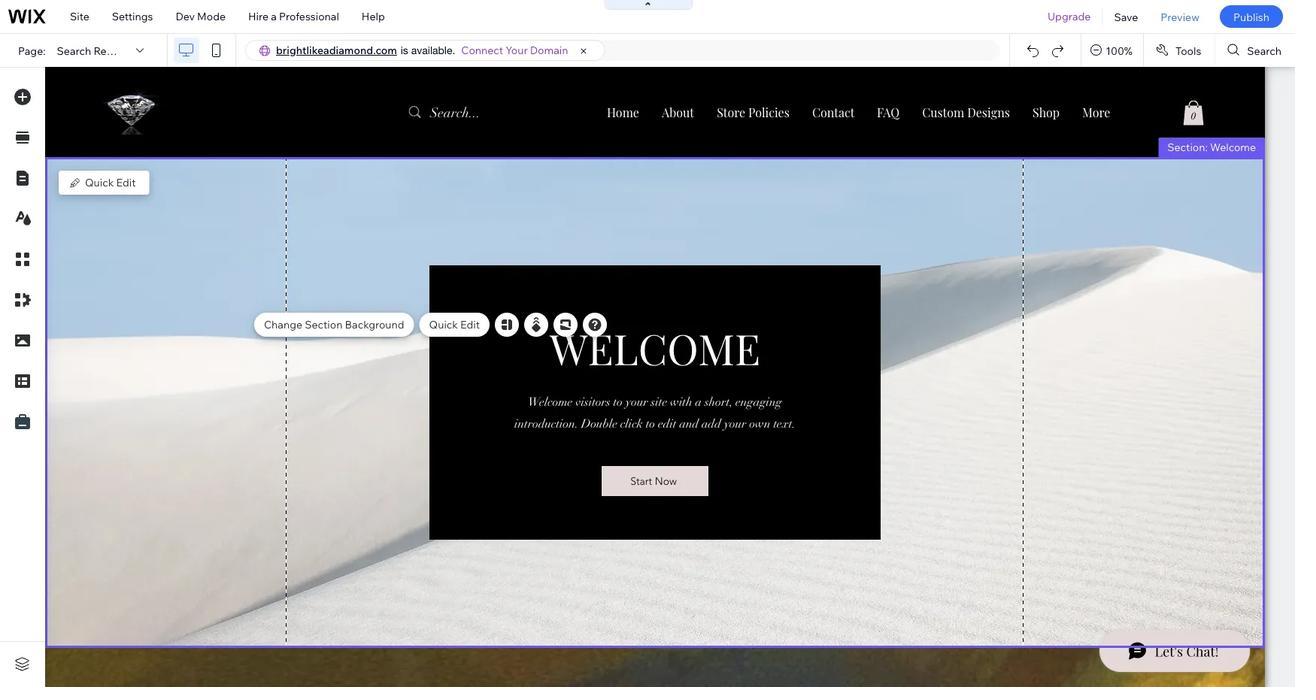 Task type: vqa. For each thing, say whether or not it's contained in the screenshot.
Mode at the top of page
yes



Task type: describe. For each thing, give the bounding box(es) containing it.
save button
[[1103, 0, 1149, 33]]

connect
[[461, 44, 503, 57]]

section: welcome
[[1167, 141, 1256, 154]]

save
[[1114, 10, 1138, 23]]

search for search results
[[57, 44, 91, 57]]

domain
[[530, 44, 568, 57]]

search button
[[1216, 34, 1295, 67]]

hire
[[248, 10, 269, 23]]

section
[[305, 318, 343, 331]]

site
[[70, 10, 89, 23]]

dev mode
[[176, 10, 226, 23]]

preview button
[[1149, 0, 1211, 33]]

professional
[[279, 10, 339, 23]]

welcome
[[1210, 141, 1256, 154]]

a
[[271, 10, 277, 23]]

dev
[[176, 10, 195, 23]]

publish button
[[1220, 5, 1283, 28]]



Task type: locate. For each thing, give the bounding box(es) containing it.
settings
[[112, 10, 153, 23]]

mode
[[197, 10, 226, 23]]

1 search from the left
[[57, 44, 91, 57]]

0 vertical spatial quick edit
[[85, 176, 136, 189]]

1 vertical spatial quick
[[429, 318, 458, 331]]

1 horizontal spatial search
[[1247, 44, 1282, 57]]

0 horizontal spatial edit
[[116, 176, 136, 189]]

is
[[401, 44, 408, 56]]

change
[[264, 318, 302, 331]]

0 horizontal spatial quick
[[85, 176, 114, 189]]

1 horizontal spatial edit
[[460, 318, 480, 331]]

hire a professional
[[248, 10, 339, 23]]

1 vertical spatial edit
[[460, 318, 480, 331]]

search down site
[[57, 44, 91, 57]]

quick edit
[[85, 176, 136, 189], [429, 318, 480, 331]]

is available. connect your domain
[[401, 44, 568, 57]]

background
[[345, 318, 404, 331]]

section:
[[1167, 141, 1208, 154]]

2 search from the left
[[1247, 44, 1282, 57]]

100%
[[1106, 44, 1133, 57]]

search
[[57, 44, 91, 57], [1247, 44, 1282, 57]]

0 vertical spatial edit
[[116, 176, 136, 189]]

quick
[[85, 176, 114, 189], [429, 318, 458, 331]]

0 horizontal spatial quick edit
[[85, 176, 136, 189]]

tools
[[1175, 44, 1201, 57]]

search inside search button
[[1247, 44, 1282, 57]]

0 horizontal spatial search
[[57, 44, 91, 57]]

1 horizontal spatial quick
[[429, 318, 458, 331]]

available.
[[411, 44, 455, 56]]

upgrade
[[1048, 10, 1091, 23]]

1 vertical spatial quick edit
[[429, 318, 480, 331]]

results
[[94, 44, 130, 57]]

your
[[506, 44, 528, 57]]

0 vertical spatial quick
[[85, 176, 114, 189]]

search down publish at the right
[[1247, 44, 1282, 57]]

1 horizontal spatial quick edit
[[429, 318, 480, 331]]

search results
[[57, 44, 130, 57]]

brightlikeadiamond.com
[[276, 44, 397, 57]]

tools button
[[1144, 34, 1215, 67]]

preview
[[1161, 10, 1200, 23]]

change section background
[[264, 318, 404, 331]]

help
[[362, 10, 385, 23]]

search for search
[[1247, 44, 1282, 57]]

edit
[[116, 176, 136, 189], [460, 318, 480, 331]]

100% button
[[1082, 34, 1143, 67]]

publish
[[1233, 10, 1270, 23]]



